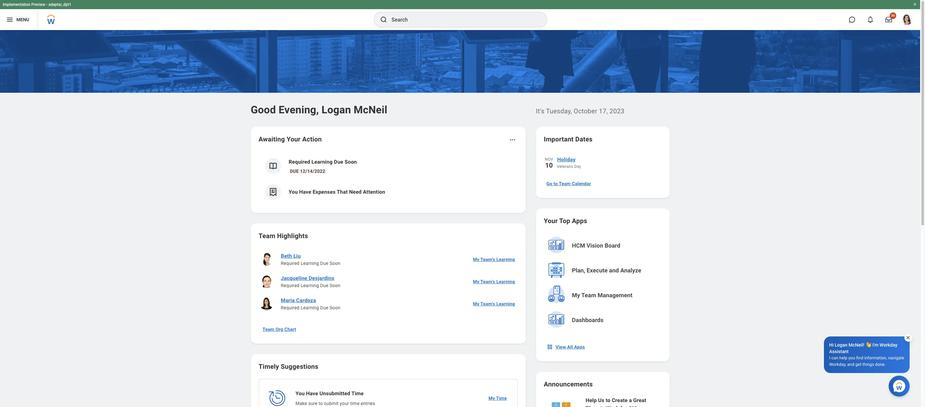 Task type: describe. For each thing, give the bounding box(es) containing it.
plan, execute and analyze button
[[544, 259, 662, 283]]

team org chart
[[263, 327, 296, 332]]

maria
[[281, 298, 295, 304]]

view all apps button
[[544, 341, 589, 354]]

view all apps
[[556, 345, 585, 350]]

beth liu required learning due soon
[[281, 253, 340, 266]]

good evening, logan mcneil main content
[[0, 30, 920, 408]]

it's tuesday, october 17, 2023
[[536, 107, 625, 115]]

workday,
[[829, 362, 846, 367]]

make sure to submit your time entries
[[296, 401, 375, 407]]

hcm
[[572, 242, 585, 249]]

a
[[629, 398, 632, 404]]

required for beth
[[281, 261, 299, 266]]

help
[[839, 356, 847, 361]]

important
[[544, 135, 574, 143]]

submit
[[324, 401, 339, 407]]

attention
[[363, 189, 385, 195]]

chart
[[284, 327, 296, 332]]

timely suggestions
[[259, 363, 318, 371]]

nov 10
[[545, 157, 553, 169]]

liu
[[293, 253, 301, 259]]

good
[[251, 104, 276, 116]]

important dates
[[544, 135, 593, 143]]

great
[[633, 398, 646, 404]]

my time button
[[486, 392, 509, 405]]

implementation
[[3, 2, 30, 7]]

workday
[[880, 343, 897, 348]]

board
[[605, 242, 620, 249]]

required for jacqueline
[[281, 283, 299, 289]]

unsubmitted
[[319, 391, 350, 397]]

it's
[[536, 107, 544, 115]]

assistant
[[829, 349, 849, 355]]

logan inside hi logan mcneil! 👋 i'm workday assistant i can help you find information, navigate workday, and get things done.
[[835, 343, 847, 348]]

jacqueline desjardins required learning due soon
[[281, 275, 340, 289]]

justify image
[[6, 16, 14, 24]]

dashboard expenses image
[[268, 187, 278, 197]]

create
[[612, 398, 628, 404]]

my team's learning button for cardoza
[[470, 298, 518, 311]]

entries
[[361, 401, 375, 407]]

due for maria cardoza
[[320, 306, 328, 311]]

tuesday,
[[546, 107, 572, 115]]

management
[[598, 292, 633, 299]]

highlights
[[277, 232, 308, 240]]

maria cardoza required learning due soon
[[281, 298, 340, 311]]

profile logan mcneil image
[[902, 14, 912, 26]]

us
[[598, 398, 604, 404]]

2023
[[610, 107, 625, 115]]

nbox image
[[546, 344, 553, 351]]

hi
[[829, 343, 834, 348]]

plan,
[[572, 267, 585, 274]]

notifications large image
[[867, 16, 874, 23]]

time
[[350, 401, 360, 407]]

your top apps
[[544, 217, 587, 225]]

and inside hi logan mcneil! 👋 i'm workday assistant i can help you find information, navigate workday, and get things done.
[[847, 362, 854, 367]]

team right the go at top
[[559, 181, 571, 186]]

can
[[831, 356, 838, 361]]

hcm vision board button
[[544, 234, 662, 258]]

my team's learning for desjardins
[[473, 279, 515, 285]]

my inside button
[[489, 396, 495, 401]]

team left highlights
[[259, 232, 275, 240]]

dashboards button
[[544, 309, 662, 332]]

mcneil!
[[849, 343, 864, 348]]

required inside awaiting your action list
[[289, 159, 310, 165]]

sure
[[308, 401, 317, 407]]

org
[[276, 327, 283, 332]]

implementation preview -   adeptai_dpt1
[[3, 2, 71, 7]]

done.
[[875, 362, 886, 367]]

x image
[[906, 336, 911, 341]]

all
[[567, 345, 573, 350]]

awaiting your action
[[259, 135, 322, 143]]

due left 12/14/2022
[[290, 169, 299, 174]]

mcneil
[[354, 104, 387, 116]]

related actions image
[[509, 137, 516, 143]]

jacqueline desjardins button
[[278, 275, 337, 283]]

maria cardoza button
[[278, 297, 319, 305]]

desjardins
[[309, 275, 334, 282]]

timely
[[259, 363, 279, 371]]

soon for desjardins
[[330, 283, 340, 289]]

view
[[556, 345, 566, 350]]

30 button
[[882, 12, 896, 27]]

have for expenses
[[299, 189, 311, 195]]

my inside button
[[572, 292, 580, 299]]

get
[[855, 362, 861, 367]]

holiday veterans day
[[557, 157, 581, 169]]

awaiting your action list
[[259, 153, 518, 205]]

execute
[[587, 267, 608, 274]]

dashboards
[[572, 317, 603, 324]]

0 horizontal spatial time
[[351, 391, 364, 397]]

veterans
[[557, 165, 573, 169]]

go
[[546, 181, 552, 186]]

day
[[574, 165, 581, 169]]

menu button
[[0, 9, 38, 30]]

top
[[559, 217, 570, 225]]

good evening, logan mcneil
[[251, 104, 387, 116]]

due for jacqueline desjardins
[[320, 283, 328, 289]]

calendar
[[572, 181, 591, 186]]

cardoza
[[296, 298, 316, 304]]

10
[[545, 162, 553, 169]]

i'm
[[872, 343, 878, 348]]

my for beth liu
[[473, 257, 479, 262]]



Task type: locate. For each thing, give the bounding box(es) containing it.
preview
[[31, 2, 45, 7]]

need
[[349, 189, 362, 195]]

required down beth liu button
[[281, 261, 299, 266]]

analyze
[[620, 267, 641, 274]]

your left action
[[287, 135, 301, 143]]

1 horizontal spatial and
[[847, 362, 854, 367]]

your
[[340, 401, 349, 407]]

30
[[891, 14, 895, 17]]

apps inside button
[[574, 345, 585, 350]]

logan
[[322, 104, 351, 116], [835, 343, 847, 348]]

1 my team's learning from the top
[[473, 257, 515, 262]]

make
[[296, 401, 307, 407]]

hi logan mcneil! 👋 i'm workday assistant i can help you find information, navigate workday, and get things done.
[[829, 343, 904, 367]]

soon inside awaiting your action list
[[345, 159, 357, 165]]

team up dashboards
[[581, 292, 596, 299]]

announcements
[[544, 381, 593, 389]]

0 vertical spatial have
[[299, 189, 311, 195]]

required inside beth liu required learning due soon
[[281, 261, 299, 266]]

jacqueline
[[281, 275, 307, 282]]

menu banner
[[0, 0, 920, 30]]

to for help us to create a great
[[606, 398, 610, 404]]

my team's learning button
[[470, 253, 518, 266], [470, 275, 518, 289], [470, 298, 518, 311]]

due inside beth liu required learning due soon
[[320, 261, 328, 266]]

0 vertical spatial team's
[[480, 257, 495, 262]]

required
[[289, 159, 310, 165], [281, 261, 299, 266], [281, 283, 299, 289], [281, 306, 299, 311]]

have
[[299, 189, 311, 195], [306, 391, 318, 397]]

2 my team's learning button from the top
[[470, 275, 518, 289]]

have up sure
[[306, 391, 318, 397]]

soon for cardoza
[[330, 306, 340, 311]]

to
[[554, 181, 558, 186], [606, 398, 610, 404], [319, 401, 323, 407]]

logan inside main content
[[322, 104, 351, 116]]

1 vertical spatial my team's learning button
[[470, 275, 518, 289]]

2 my team's learning from the top
[[473, 279, 515, 285]]

soon inside maria cardoza required learning due soon
[[330, 306, 340, 311]]

required inside maria cardoza required learning due soon
[[281, 306, 299, 311]]

have left expenses
[[299, 189, 311, 195]]

learning inside beth liu required learning due soon
[[301, 261, 319, 266]]

0 horizontal spatial to
[[319, 401, 323, 407]]

time inside button
[[496, 396, 507, 401]]

1 vertical spatial you
[[296, 391, 305, 397]]

to right us
[[606, 398, 610, 404]]

plan, execute and analyze
[[572, 267, 641, 274]]

due down jacqueline desjardins required learning due soon
[[320, 306, 328, 311]]

0 vertical spatial your
[[287, 135, 301, 143]]

required for maria
[[281, 306, 299, 311]]

required inside jacqueline desjardins required learning due soon
[[281, 283, 299, 289]]

soon
[[345, 159, 357, 165], [330, 261, 340, 266], [330, 283, 340, 289], [330, 306, 340, 311]]

you inside you have expenses that need attention button
[[289, 189, 298, 195]]

team org chart button
[[260, 323, 299, 336]]

have for unsubmitted
[[306, 391, 318, 397]]

beth liu button
[[278, 253, 303, 260]]

0 vertical spatial you
[[289, 189, 298, 195]]

you for you have expenses that need attention
[[289, 189, 298, 195]]

awaiting
[[259, 135, 285, 143]]

1 vertical spatial your
[[544, 217, 558, 225]]

3 my team's learning from the top
[[473, 302, 515, 307]]

apps for your top apps
[[572, 217, 587, 225]]

you have expenses that need attention
[[289, 189, 385, 195]]

help
[[586, 398, 597, 404]]

i
[[829, 356, 830, 361]]

0 vertical spatial apps
[[572, 217, 587, 225]]

my time
[[489, 396, 507, 401]]

0 vertical spatial my team's learning
[[473, 257, 515, 262]]

my team's learning for cardoza
[[473, 302, 515, 307]]

due down desjardins
[[320, 283, 328, 289]]

book open image
[[268, 161, 278, 171]]

and left analyze
[[609, 267, 619, 274]]

my team management button
[[544, 284, 662, 307]]

required down jacqueline
[[281, 283, 299, 289]]

expenses
[[313, 189, 336, 195]]

0 horizontal spatial your
[[287, 135, 301, 143]]

due inside maria cardoza required learning due soon
[[320, 306, 328, 311]]

to right sure
[[319, 401, 323, 407]]

soon for liu
[[330, 261, 340, 266]]

you for you have unsubmitted time
[[296, 391, 305, 397]]

2 vertical spatial team's
[[480, 302, 495, 307]]

due 12/14/2022
[[290, 169, 325, 174]]

team left org
[[263, 327, 274, 332]]

and down "you"
[[847, 362, 854, 367]]

apps right top
[[572, 217, 587, 225]]

information,
[[864, 356, 887, 361]]

close environment banner image
[[913, 2, 917, 6]]

due up desjardins
[[320, 261, 328, 266]]

12/14/2022
[[300, 169, 325, 174]]

hcm vision board
[[572, 242, 620, 249]]

you
[[848, 356, 855, 361]]

team's for desjardins
[[480, 279, 495, 285]]

suggestions
[[281, 363, 318, 371]]

inbox large image
[[885, 16, 892, 23]]

evening,
[[279, 104, 319, 116]]

your
[[287, 135, 301, 143], [544, 217, 558, 225]]

3 my team's learning button from the top
[[470, 298, 518, 311]]

apps for view all apps
[[574, 345, 585, 350]]

learning inside maria cardoza required learning due soon
[[301, 306, 319, 311]]

required down maria
[[281, 306, 299, 311]]

0 vertical spatial my team's learning button
[[470, 253, 518, 266]]

1 vertical spatial apps
[[574, 345, 585, 350]]

team's for cardoza
[[480, 302, 495, 307]]

required up due 12/14/2022
[[289, 159, 310, 165]]

my for maria cardoza
[[473, 302, 479, 307]]

help us to create a great button
[[544, 397, 662, 408]]

soon inside beth liu required learning due soon
[[330, 261, 340, 266]]

team highlights
[[259, 232, 308, 240]]

2 team's from the top
[[480, 279, 495, 285]]

navigate
[[888, 356, 904, 361]]

my team's learning for liu
[[473, 257, 515, 262]]

due up the you have expenses that need attention
[[334, 159, 343, 165]]

due for beth liu
[[320, 261, 328, 266]]

required learning due soon
[[289, 159, 357, 165]]

to right the go at top
[[554, 181, 558, 186]]

have inside button
[[299, 189, 311, 195]]

menu
[[16, 17, 29, 22]]

1 vertical spatial and
[[847, 362, 854, 367]]

1 horizontal spatial to
[[554, 181, 558, 186]]

1 team's from the top
[[480, 257, 495, 262]]

you have expenses that need attention button
[[259, 179, 518, 205]]

Search Workday  search field
[[392, 12, 534, 27]]

to for make sure to submit your time entries
[[319, 401, 323, 407]]

1 vertical spatial logan
[[835, 343, 847, 348]]

2 vertical spatial my team's learning button
[[470, 298, 518, 311]]

-
[[46, 2, 47, 7]]

👋
[[865, 343, 871, 348]]

1 horizontal spatial your
[[544, 217, 558, 225]]

team's for liu
[[480, 257, 495, 262]]

my team's learning button for desjardins
[[470, 275, 518, 289]]

beth
[[281, 253, 292, 259]]

go to team calendar
[[546, 181, 591, 186]]

and inside "button"
[[609, 267, 619, 274]]

learning inside jacqueline desjardins required learning due soon
[[301, 283, 319, 289]]

1 horizontal spatial logan
[[835, 343, 847, 348]]

learning inside awaiting your action list
[[312, 159, 333, 165]]

find
[[856, 356, 863, 361]]

1 vertical spatial team's
[[480, 279, 495, 285]]

you up the make
[[296, 391, 305, 397]]

my for jacqueline desjardins
[[473, 279, 479, 285]]

soon inside jacqueline desjardins required learning due soon
[[330, 283, 340, 289]]

1 vertical spatial my team's learning
[[473, 279, 515, 285]]

17,
[[599, 107, 608, 115]]

my team's learning button for liu
[[470, 253, 518, 266]]

1 vertical spatial have
[[306, 391, 318, 397]]

team highlights list
[[259, 249, 518, 315]]

things
[[862, 362, 874, 367]]

my team management
[[572, 292, 633, 299]]

apps right all
[[574, 345, 585, 350]]

1 my team's learning button from the top
[[470, 253, 518, 266]]

due
[[334, 159, 343, 165], [290, 169, 299, 174], [320, 261, 328, 266], [320, 283, 328, 289], [320, 306, 328, 311]]

3 team's from the top
[[480, 302, 495, 307]]

0 vertical spatial and
[[609, 267, 619, 274]]

you right 'dashboard expenses' image
[[289, 189, 298, 195]]

search image
[[380, 16, 388, 24]]

holiday
[[557, 157, 576, 163]]

0 horizontal spatial and
[[609, 267, 619, 274]]

apps
[[572, 217, 587, 225], [574, 345, 585, 350]]

1 horizontal spatial time
[[496, 396, 507, 401]]

holiday button
[[557, 156, 662, 164]]

0 horizontal spatial logan
[[322, 104, 351, 116]]

due inside jacqueline desjardins required learning due soon
[[320, 283, 328, 289]]

team
[[559, 181, 571, 186], [259, 232, 275, 240], [581, 292, 596, 299], [263, 327, 274, 332]]

your left top
[[544, 217, 558, 225]]

that
[[337, 189, 348, 195]]

2 vertical spatial my team's learning
[[473, 302, 515, 307]]

action
[[302, 135, 322, 143]]

0 vertical spatial logan
[[322, 104, 351, 116]]

2 horizontal spatial to
[[606, 398, 610, 404]]



Task type: vqa. For each thing, say whether or not it's contained in the screenshot.
Apps corresponding to Your Top Apps
yes



